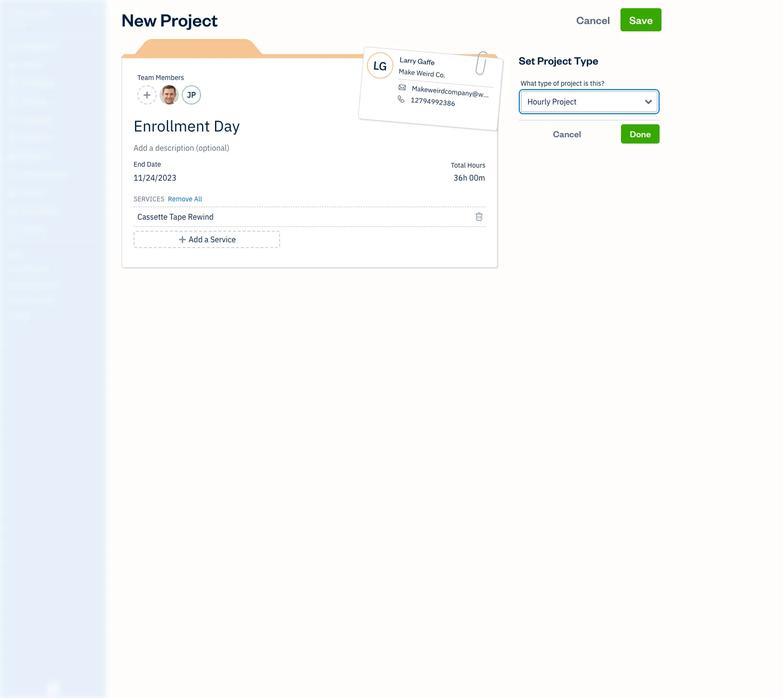 Task type: describe. For each thing, give the bounding box(es) containing it.
remove project service image
[[475, 211, 484, 223]]

12794992386
[[411, 96, 456, 108]]

set project type
[[519, 54, 599, 67]]

new
[[122, 8, 157, 31]]

set
[[519, 54, 535, 67]]

Project Name text field
[[134, 116, 399, 136]]

inc
[[37, 9, 51, 18]]

makeweirdcompany@weird.co
[[412, 84, 505, 101]]

team
[[137, 73, 154, 82]]

services
[[134, 195, 164, 204]]

0 vertical spatial cancel button
[[568, 8, 619, 31]]

cassette tape rewind
[[137, 212, 214, 222]]

Project Type field
[[521, 91, 658, 112]]

estimate image
[[6, 79, 18, 88]]

settings image
[[7, 312, 103, 319]]

end
[[134, 160, 145, 169]]

service
[[210, 235, 236, 245]]

co.
[[436, 70, 446, 80]]

gaffe
[[417, 56, 435, 67]]

all
[[194, 195, 202, 204]]

date
[[147, 160, 161, 169]]

envelope image
[[397, 83, 407, 92]]

done
[[630, 128, 651, 139]]

main element
[[0, 0, 130, 699]]

Hourly Budget text field
[[454, 173, 486, 183]]

add a service button
[[134, 231, 280, 248]]

tape
[[169, 212, 186, 222]]

plus image
[[178, 234, 187, 246]]

hours
[[468, 161, 486, 170]]

add team member image
[[143, 89, 152, 101]]

freshbooks image
[[45, 683, 61, 695]]

client image
[[6, 60, 18, 70]]

project for hourly
[[552, 97, 577, 107]]

what
[[521, 79, 537, 88]]

chart image
[[6, 207, 18, 217]]

project
[[561, 79, 582, 88]]

team members
[[137, 73, 184, 82]]

a
[[204, 235, 209, 245]]

larry gaffe make weird co.
[[399, 55, 446, 80]]

make
[[399, 67, 415, 77]]

type
[[538, 79, 552, 88]]

remove
[[168, 195, 193, 204]]

report image
[[6, 225, 18, 235]]

save button
[[621, 8, 662, 31]]

1 vertical spatial cancel button
[[519, 124, 616, 144]]



Task type: locate. For each thing, give the bounding box(es) containing it.
owner
[[8, 19, 25, 27]]

of
[[553, 79, 559, 88]]

members
[[156, 73, 184, 82]]

payment image
[[6, 115, 18, 125]]

rewind
[[188, 212, 214, 222]]

2 vertical spatial project
[[552, 97, 577, 107]]

total hours
[[451, 161, 486, 170]]

cancel down 'hourly project'
[[553, 128, 581, 139]]

larry
[[400, 55, 417, 66]]

cancel up type
[[576, 13, 610, 27]]

project
[[160, 8, 218, 31], [537, 54, 572, 67], [552, 97, 577, 107]]

hourly
[[528, 97, 551, 107]]

lg
[[373, 57, 388, 74]]

phone image
[[396, 95, 406, 103]]

cancel button down 'hourly project'
[[519, 124, 616, 144]]

cancel button
[[568, 8, 619, 31], [519, 124, 616, 144]]

expense image
[[6, 134, 18, 143]]

services remove all
[[134, 195, 202, 204]]

what type of project is this?
[[521, 79, 605, 88]]

is
[[584, 79, 589, 88]]

project for set
[[537, 54, 572, 67]]

cassette
[[137, 212, 168, 222]]

hourly project
[[528, 97, 577, 107]]

turtle
[[8, 9, 35, 18]]

project image
[[6, 152, 18, 162]]

end date
[[134, 160, 161, 169]]

new project
[[122, 8, 218, 31]]

add
[[189, 235, 203, 245]]

1 vertical spatial cancel
[[553, 128, 581, 139]]

timer image
[[6, 170, 18, 180]]

weird
[[416, 68, 435, 79]]

project inside "field"
[[552, 97, 577, 107]]

dashboard image
[[6, 42, 18, 52]]

type
[[574, 54, 599, 67]]

invoice image
[[6, 97, 18, 107]]

0 vertical spatial project
[[160, 8, 218, 31]]

this?
[[590, 79, 605, 88]]

items and services image
[[7, 281, 103, 288]]

Project Description text field
[[134, 142, 399, 154]]

0 vertical spatial cancel
[[576, 13, 610, 27]]

project for new
[[160, 8, 218, 31]]

cancel for the topmost cancel button
[[576, 13, 610, 27]]

End date in  format text field
[[134, 173, 251, 183]]

apps image
[[7, 250, 103, 258]]

turtle inc owner
[[8, 9, 51, 27]]

jp
[[187, 90, 196, 100]]

total
[[451, 161, 466, 170]]

cancel for the bottom cancel button
[[553, 128, 581, 139]]

add a service
[[189, 235, 236, 245]]

cancel button up type
[[568, 8, 619, 31]]

1 vertical spatial project
[[537, 54, 572, 67]]

team members image
[[7, 265, 103, 273]]

bank connections image
[[7, 296, 103, 304]]

done button
[[621, 124, 660, 144]]

save
[[629, 13, 653, 27]]

what type of project is this? element
[[519, 72, 660, 121]]

money image
[[6, 189, 18, 198]]

cancel
[[576, 13, 610, 27], [553, 128, 581, 139]]

remove all button
[[166, 191, 202, 205]]



Task type: vqa. For each thing, say whether or not it's contained in the screenshot.
topmost 'terry turtle 11/17/2023'
no



